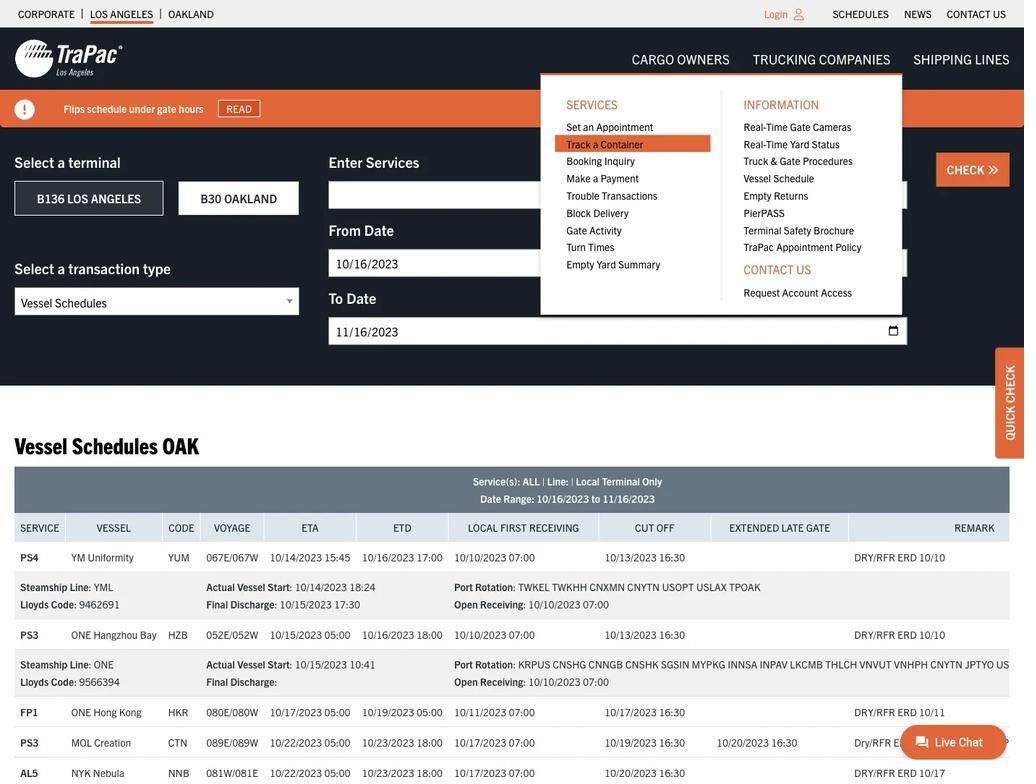 Task type: describe. For each thing, give the bounding box(es) containing it.
set an appointment track a container booking inquiry make a payment trouble transactions block delivery gate activity turn times empty yard summary
[[567, 120, 661, 271]]

&
[[771, 154, 778, 167]]

from date
[[329, 220, 394, 238]]

terminal
[[68, 152, 121, 170]]

ps3 for mol creation
[[20, 735, 39, 748]]

ctn
[[168, 735, 188, 748]]

10/17;
[[916, 735, 945, 748]]

block
[[567, 206, 591, 219]]

rotation for : krpus cnshg cnngb cnshk sgsin mypkg innsa inpav lkcmb thlch vnvut vnhph cnytn jptyo usopt
[[476, 657, 513, 670]]

0 vertical spatial 10/14/2023
[[270, 550, 322, 563]]

an
[[584, 120, 594, 133]]

vnhph
[[895, 657, 929, 670]]

open inside port rotation : twkel twkhh cnxmn cnytn usopt uslax tpoak open receiving : 10/10/2023 07:00
[[455, 597, 478, 610]]

From Date date field
[[329, 249, 908, 277]]

by
[[983, 735, 995, 748]]

enter services
[[329, 152, 420, 170]]

yard inside real-time gate cameras real-time yard status truck & gate procedures vessel schedule empty returns pierpass terminal safety brochure trapac appointment policy
[[791, 137, 810, 150]]

erd for 10/23/2023 18:00
[[894, 735, 913, 748]]

hours
[[179, 102, 204, 115]]

1 vertical spatial angeles
[[91, 191, 141, 206]]

1 vertical spatial schedules
[[72, 431, 158, 459]]

empty inside set an appointment track a container booking inquiry make a payment trouble transactions block delivery gate activity turn times empty yard summary
[[567, 258, 595, 271]]

discharge for : 10/15/2023 17:30
[[230, 597, 275, 610]]

steamship for steamship line : one lloyds code : 9566394
[[20, 657, 68, 670]]

18:00 for 10/16/2023 18:00
[[417, 627, 443, 640]]

cnshk
[[626, 657, 659, 670]]

cnngb
[[589, 657, 624, 670]]

terminal inside real-time gate cameras real-time yard status truck & gate procedures vessel schedule empty returns pierpass terminal safety brochure trapac appointment policy
[[744, 223, 782, 236]]

check inside quick check 'link'
[[1003, 366, 1018, 403]]

18:00 for 10/23/2023 18:00
[[417, 735, 443, 748]]

dry/rfr erd 10/17; rfr lg by appro
[[855, 735, 1025, 748]]

10/14/2023 15:45
[[270, 550, 351, 563]]

start for : 10/15/2023 17:30
[[268, 580, 290, 593]]

07:00 for 10/16/2023 17:00
[[509, 550, 535, 563]]

a left terminal
[[58, 152, 65, 170]]

cargo
[[632, 50, 675, 67]]

10/10/2023 07:00 for 18:00
[[455, 627, 535, 640]]

1 horizontal spatial contact us
[[948, 7, 1007, 20]]

: left 9566394
[[74, 675, 77, 688]]

final for actual vessel start : 10/14/2023 18:24 final discharge : 10/15/2023 17:30
[[206, 597, 228, 610]]

gate inside set an appointment track a container booking inquiry make a payment trouble transactions block delivery gate activity turn times empty yard summary
[[567, 223, 587, 236]]

cnxmn
[[590, 580, 625, 593]]

vnvut
[[860, 657, 892, 670]]

ps3 for one hangzhou bay
[[20, 627, 39, 640]]

0 vertical spatial code
[[169, 521, 194, 534]]

05:00 for 10/19/2023 05:00
[[417, 705, 443, 718]]

erd for 10/16/2023 17:00
[[898, 550, 917, 563]]

fp1
[[20, 705, 38, 718]]

10/16/2023 for 10/16/2023 17:00
[[362, 550, 414, 563]]

request account access
[[744, 285, 853, 298]]

gate
[[157, 102, 177, 115]]

10/10 for 10/16/2023 18:00
[[920, 627, 946, 640]]

cameras
[[814, 120, 852, 133]]

information menu item
[[733, 90, 888, 255]]

steamship for steamship line : yml lloyds code : 9462691
[[20, 580, 68, 593]]

to
[[329, 288, 343, 306]]

select for select a terminal
[[14, 152, 54, 170]]

oakland link
[[168, 4, 214, 24]]

date inside 'service(s): all | line: | local terminal only date range: 10/16/2023 to 11/16/2023'
[[481, 492, 502, 505]]

quick
[[1003, 406, 1018, 441]]

quick check link
[[996, 348, 1025, 459]]

: left the 9462691
[[74, 597, 77, 610]]

9566394
[[79, 675, 120, 688]]

10/23/2023
[[362, 735, 414, 748]]

10/15/2023 05:00
[[270, 627, 351, 640]]

brochure
[[814, 223, 855, 236]]

10/10 for 10/16/2023 17:00
[[920, 550, 946, 563]]

menu bar containing cargo owners
[[541, 44, 1022, 315]]

10/10/2023 inside port rotation : twkel twkhh cnxmn cnytn usopt uslax tpoak open receiving : 10/10/2023 07:00
[[529, 597, 581, 610]]

16:30 for 10/19/2023 05:00
[[660, 705, 686, 718]]

: left krpus
[[513, 657, 516, 670]]

: left yml
[[89, 580, 92, 593]]

menu for information
[[733, 118, 888, 255]]

select a terminal
[[14, 152, 121, 170]]

15:45
[[325, 550, 351, 563]]

10/17/2023 for 10/17/2023 16:30
[[605, 705, 657, 718]]

shipping
[[914, 50, 973, 67]]

read
[[226, 102, 252, 115]]

gate right late
[[807, 521, 831, 534]]

2 real- from the top
[[744, 137, 767, 150]]

16:30 for 10/16/2023 18:00
[[660, 627, 686, 640]]

contact for right contact us link
[[948, 7, 991, 20]]

dry/rfr erd 10/10 for 10/16/2023 18:00
[[855, 627, 946, 640]]

cargo owners link
[[621, 44, 742, 73]]

banner containing cargo owners
[[0, 28, 1025, 315]]

one hangzhou bay
[[71, 627, 157, 640]]

b136 los angeles
[[37, 191, 141, 206]]

hkr
[[168, 705, 189, 718]]

information link
[[733, 90, 888, 118]]

to date
[[329, 288, 377, 306]]

10/10/2023 inside port rotation : krpus cnshg cnngb cnshk sgsin mypkg innsa inpav lkcmb thlch vnvut vnhph cnytn jptyo usopt open receiving : 10/10/2023 07:00
[[529, 675, 581, 688]]

read link
[[218, 100, 260, 117]]

1 real- from the top
[[744, 120, 767, 133]]

track a container menu item
[[555, 135, 711, 152]]

: left twkel
[[513, 580, 516, 593]]

actual for actual vessel start : 10/14/2023 18:24 final discharge : 10/15/2023 17:30
[[206, 580, 235, 593]]

port for port rotation : twkel twkhh cnxmn cnytn usopt uslax tpoak open receiving : 10/10/2023 07:00
[[455, 580, 473, 593]]

block delivery link
[[555, 204, 711, 221]]

real-time yard status link
[[733, 135, 888, 152]]

service(s):
[[473, 474, 521, 487]]

twkhh
[[552, 580, 588, 593]]

contact us inside menu item
[[744, 262, 812, 277]]

type
[[143, 259, 171, 277]]

080e/080w
[[206, 705, 258, 718]]

menu for services
[[555, 118, 711, 273]]

port for port rotation : krpus cnshg cnngb cnshk sgsin mypkg innsa inpav lkcmb thlch vnvut vnhph cnytn jptyo usopt open receiving : 10/10/2023 07:00
[[455, 657, 473, 670]]

trucking companies link
[[742, 44, 903, 73]]

innsa
[[728, 657, 758, 670]]

summary
[[619, 258, 661, 271]]

extended
[[730, 521, 780, 534]]

1 horizontal spatial los
[[90, 7, 108, 20]]

1 vertical spatial los
[[67, 191, 88, 206]]

bay
[[140, 627, 157, 640]]

erd for 10/16/2023 18:00
[[898, 627, 917, 640]]

0 vertical spatial receiving
[[529, 521, 580, 534]]

dry/rfr for 10/19/2023 05:00
[[855, 705, 896, 718]]

10/17/2023 07:00
[[455, 735, 535, 748]]

16:30 right 10/20/2023
[[772, 735, 798, 748]]

line for 9462691
[[70, 580, 89, 593]]

10/13/2023 for 10/16/2023 17:00
[[605, 550, 657, 563]]

real-time gate cameras real-time yard status truck & gate procedures vessel schedule empty returns pierpass terminal safety brochure trapac appointment policy
[[744, 120, 862, 253]]

1 vertical spatial 10/15/2023
[[270, 627, 322, 640]]

voyage
[[214, 521, 251, 534]]

10/22/2023 05:00
[[270, 735, 351, 748]]

1 vertical spatial services
[[366, 152, 420, 170]]

: down 10/14/2023 15:45
[[290, 580, 293, 593]]

booking inquiry link
[[555, 152, 711, 169]]

date for to date
[[347, 288, 377, 306]]

10/15/2023 inside actual vessel start : 10/14/2023 18:24 final discharge : 10/15/2023 17:30
[[280, 597, 332, 610]]

container
[[601, 137, 644, 150]]

safety
[[784, 223, 812, 236]]

transaction
[[68, 259, 140, 277]]

hzb
[[168, 627, 188, 640]]

10/16/2023 17:00
[[362, 550, 443, 563]]

10/13/2023 16:30 for 17:00
[[605, 550, 686, 563]]

11/16/2023
[[603, 492, 655, 505]]

check button
[[937, 153, 1010, 187]]

companies
[[820, 50, 891, 67]]

trucking companies menu item
[[541, 44, 903, 315]]

b30 oakland
[[201, 191, 277, 206]]

: down twkel
[[524, 597, 526, 610]]

17:00
[[417, 550, 443, 563]]

line for 9566394
[[70, 657, 89, 670]]

trucking companies
[[753, 50, 891, 67]]

10/16/2023 inside 'service(s): all | line: | local terminal only date range: 10/16/2023 to 11/16/2023'
[[537, 492, 589, 505]]

services inside "menu item"
[[567, 97, 618, 111]]

a right make
[[593, 171, 599, 184]]

contact for bottom contact us link
[[744, 262, 794, 277]]

thlch
[[826, 657, 858, 670]]

status
[[812, 137, 840, 150]]

local inside 'service(s): all | line: | local terminal only date range: 10/16/2023 to 11/16/2023'
[[576, 474, 600, 487]]

yml
[[94, 580, 113, 593]]

a right track
[[594, 137, 599, 150]]

lines
[[976, 50, 1010, 67]]

track
[[567, 137, 591, 150]]

dry/rfr for 10/16/2023 18:00
[[855, 627, 896, 640]]

0 vertical spatial angeles
[[110, 7, 153, 20]]

news
[[905, 7, 932, 20]]

07:00 inside port rotation : krpus cnshg cnngb cnshk sgsin mypkg innsa inpav lkcmb thlch vnvut vnhph cnytn jptyo usopt open receiving : 10/10/2023 07:00
[[583, 675, 609, 688]]

range:
[[504, 492, 535, 505]]

etd
[[393, 521, 412, 534]]

actual for actual vessel start : 10/15/2023 10:41 final discharge :
[[206, 657, 235, 670]]

los angeles link
[[90, 4, 153, 24]]

login
[[765, 7, 789, 20]]

one for hong
[[71, 705, 91, 718]]

dry/rfr erd 10/11
[[855, 705, 946, 718]]

appointment inside real-time gate cameras real-time yard status truck & gate procedures vessel schedule empty returns pierpass terminal safety brochure trapac appointment policy
[[777, 240, 834, 253]]

date for from date
[[364, 220, 394, 238]]

policy
[[836, 240, 862, 253]]

menu bar containing schedules
[[826, 4, 1014, 24]]

code for : yml
[[51, 597, 74, 610]]

yard inside set an appointment track a container booking inquiry make a payment trouble transactions block delivery gate activity turn times empty yard summary
[[597, 258, 616, 271]]

select for select a transaction type
[[14, 259, 54, 277]]

05:00 for 10/15/2023 05:00
[[325, 627, 351, 640]]

1 time from the top
[[767, 120, 788, 133]]

erd for 10/19/2023 05:00
[[898, 705, 917, 718]]

10/17/2023 for 10/17/2023 05:00
[[270, 705, 322, 718]]

10/17/2023 for 10/17/2023 07:00
[[455, 735, 507, 748]]

one hong kong
[[71, 705, 142, 718]]



Task type: vqa. For each thing, say whether or not it's contained in the screenshot.


Task type: locate. For each thing, give the bounding box(es) containing it.
corporate link
[[18, 4, 75, 24]]

0 horizontal spatial contact us link
[[733, 255, 888, 283]]

2 ps3 from the top
[[20, 735, 39, 748]]

07:00 for 10/19/2023 05:00
[[509, 705, 535, 718]]

10/10/2023 07:00 up krpus
[[455, 627, 535, 640]]

code inside steamship line : one lloyds code : 9566394
[[51, 675, 74, 688]]

1 horizontal spatial us
[[994, 7, 1007, 20]]

10/15/2023 inside actual vessel start : 10/15/2023 10:41 final discharge :
[[295, 657, 347, 670]]

empty up the pierpass
[[744, 189, 772, 202]]

2 10/13/2023 from the top
[[605, 627, 657, 640]]

empty returns link
[[733, 187, 888, 204]]

0 vertical spatial cnytn
[[628, 580, 660, 593]]

appro
[[997, 735, 1025, 748]]

1 vertical spatial appointment
[[777, 240, 834, 253]]

10/20/2023 16:30
[[717, 735, 798, 748]]

oakland right b30 in the left of the page
[[224, 191, 277, 206]]

quick check
[[1003, 366, 1018, 441]]

2 port from the top
[[455, 657, 473, 670]]

1 vertical spatial lloyds
[[20, 675, 49, 688]]

05:00 for 10/17/2023 05:00
[[325, 705, 351, 718]]

10/19/2023 05:00
[[362, 705, 443, 718]]

16:30 for 10/23/2023 18:00
[[660, 735, 686, 748]]

10/19/2023 16:30
[[605, 735, 686, 748]]

0 vertical spatial terminal
[[744, 223, 782, 236]]

1 horizontal spatial oakland
[[224, 191, 277, 206]]

1 vertical spatial open
[[455, 675, 478, 688]]

16:30 down 10/17/2023 16:30
[[660, 735, 686, 748]]

set
[[567, 120, 581, 133]]

information
[[744, 97, 820, 111]]

0 vertical spatial steamship
[[20, 580, 68, 593]]

1 final from the top
[[206, 597, 228, 610]]

1 horizontal spatial solid image
[[988, 164, 999, 176]]

actual down 052e/052w
[[206, 657, 235, 670]]

1 10/10/2023 07:00 from the top
[[455, 550, 535, 563]]

0 vertical spatial time
[[767, 120, 788, 133]]

1 vertical spatial yard
[[597, 258, 616, 271]]

receiving inside port rotation : twkel twkhh cnxmn cnytn usopt uslax tpoak open receiving : 10/10/2023 07:00
[[480, 597, 524, 610]]

10/15/2023 down 10/15/2023 05:00
[[295, 657, 347, 670]]

3 dry/rfr from the top
[[855, 705, 896, 718]]

turn times link
[[555, 238, 711, 255]]

final
[[206, 597, 228, 610], [206, 675, 228, 688]]

1 horizontal spatial 10/19/2023
[[605, 735, 657, 748]]

truck
[[744, 154, 769, 167]]

appointment
[[597, 120, 654, 133], [777, 240, 834, 253]]

1 18:00 from the top
[[417, 627, 443, 640]]

gate up turn
[[567, 223, 587, 236]]

05:00 up 10/22/2023 05:00
[[325, 705, 351, 718]]

line up 9566394
[[70, 657, 89, 670]]

discharge up 052e/052w
[[230, 597, 275, 610]]

0 horizontal spatial cnytn
[[628, 580, 660, 593]]

1 vertical spatial cnytn
[[931, 657, 963, 670]]

0 vertical spatial real-
[[744, 120, 767, 133]]

10/23/2023 18:00
[[362, 735, 443, 748]]

line:
[[547, 474, 569, 487]]

1 vertical spatial start
[[268, 657, 290, 670]]

2 vertical spatial date
[[481, 492, 502, 505]]

start inside actual vessel start : 10/14/2023 18:24 final discharge : 10/15/2023 17:30
[[268, 580, 290, 593]]

2 steamship from the top
[[20, 657, 68, 670]]

oakland right los angeles link
[[168, 7, 214, 20]]

16:30 for 10/16/2023 17:00
[[660, 550, 686, 563]]

2 dry/rfr from the top
[[855, 627, 896, 640]]

1 line from the top
[[70, 580, 89, 593]]

steamship down ps4
[[20, 580, 68, 593]]

05:00
[[325, 627, 351, 640], [325, 705, 351, 718], [417, 705, 443, 718], [325, 735, 351, 748]]

1 | from the left
[[543, 474, 545, 487]]

angeles left oakland link
[[110, 7, 153, 20]]

10:41
[[350, 657, 376, 670]]

| right line:
[[571, 474, 574, 487]]

0 vertical spatial solid image
[[14, 100, 35, 120]]

cnytn inside port rotation : krpus cnshg cnngb cnshk sgsin mypkg innsa inpav lkcmb thlch vnvut vnhph cnytn jptyo usopt open receiving : 10/10/2023 07:00
[[931, 657, 963, 670]]

make
[[567, 171, 591, 184]]

1 rotation from the top
[[476, 580, 513, 593]]

2 final from the top
[[206, 675, 228, 688]]

port rotation : twkel twkhh cnxmn cnytn usopt uslax tpoak open receiving : 10/10/2023 07:00
[[455, 580, 761, 610]]

2 vertical spatial dry/rfr
[[855, 705, 896, 718]]

date right 'to' on the left top of page
[[347, 288, 377, 306]]

: down krpus
[[524, 675, 526, 688]]

2 actual from the top
[[206, 657, 235, 670]]

1 horizontal spatial schedules
[[833, 7, 890, 20]]

2 open from the top
[[455, 675, 478, 688]]

089e/089w
[[206, 735, 258, 748]]

lloyds inside steamship line : one lloyds code : 9566394
[[20, 675, 49, 688]]

2 time from the top
[[767, 137, 788, 150]]

rotation left twkel
[[476, 580, 513, 593]]

18:00
[[417, 627, 443, 640], [417, 735, 443, 748]]

1 horizontal spatial contact us link
[[948, 4, 1007, 24]]

usopt right 'jptyo'
[[997, 657, 1025, 670]]

final up the 080e/080w
[[206, 675, 228, 688]]

1 10/13/2023 from the top
[[605, 550, 657, 563]]

1 vertical spatial local
[[468, 521, 498, 534]]

uniformity
[[88, 550, 134, 563]]

10/13/2023 for 10/16/2023 18:00
[[605, 627, 657, 640]]

check inside check button
[[948, 162, 988, 177]]

1 vertical spatial contact us link
[[733, 255, 888, 283]]

a left transaction
[[58, 259, 65, 277]]

10/13/2023
[[605, 550, 657, 563], [605, 627, 657, 640]]

steamship up 'fp1'
[[20, 657, 68, 670]]

dry/rfr for 10/16/2023 17:00
[[855, 550, 896, 563]]

service(s): all | line: | local terminal only date range: 10/16/2023 to 11/16/2023
[[473, 474, 663, 505]]

appointment inside set an appointment track a container booking inquiry make a payment trouble transactions block delivery gate activity turn times empty yard summary
[[597, 120, 654, 133]]

2 vertical spatial receiving
[[480, 675, 524, 688]]

lloyds up 'fp1'
[[20, 675, 49, 688]]

vessel inside real-time gate cameras real-time yard status truck & gate procedures vessel schedule empty returns pierpass terminal safety brochure trapac appointment policy
[[744, 171, 772, 184]]

solid image inside check button
[[988, 164, 999, 176]]

contact up shipping lines
[[948, 7, 991, 20]]

0 vertical spatial 10/19/2023
[[362, 705, 414, 718]]

1 vertical spatial 10/10/2023 07:00
[[455, 627, 535, 640]]

1 vertical spatial select
[[14, 259, 54, 277]]

10/19/2023 for 10/19/2023 05:00
[[362, 705, 414, 718]]

: up 10/15/2023 05:00
[[275, 597, 278, 610]]

booking
[[567, 154, 602, 167]]

lloyds for steamship line : one lloyds code : 9566394
[[20, 675, 49, 688]]

steamship inside steamship line : one lloyds code : 9566394
[[20, 657, 68, 670]]

actual inside actual vessel start : 10/15/2023 10:41 final discharge :
[[206, 657, 235, 670]]

1 vertical spatial dry/rfr erd 10/10
[[855, 627, 946, 640]]

10/13/2023 down cut
[[605, 550, 657, 563]]

corporate
[[18, 7, 75, 20]]

shipping lines link
[[903, 44, 1022, 73]]

angeles down terminal
[[91, 191, 141, 206]]

final inside actual vessel start : 10/15/2023 10:41 final discharge :
[[206, 675, 228, 688]]

10/16/2023 down etd
[[362, 550, 414, 563]]

07:00 up 10/17/2023 07:00
[[509, 705, 535, 718]]

10/10/2023 07:00 down first
[[455, 550, 535, 563]]

0 vertical spatial start
[[268, 580, 290, 593]]

contact us link up account
[[733, 255, 888, 283]]

yard down times
[[597, 258, 616, 271]]

2 rotation from the top
[[476, 657, 513, 670]]

1 open from the top
[[455, 597, 478, 610]]

menu containing services
[[541, 73, 903, 315]]

open inside port rotation : krpus cnshg cnngb cnshk sgsin mypkg innsa inpav lkcmb thlch vnvut vnhph cnytn jptyo usopt open receiving : 10/10/2023 07:00
[[455, 675, 478, 688]]

rotation left krpus
[[476, 657, 513, 670]]

| right all on the right
[[543, 474, 545, 487]]

2 lloyds from the top
[[20, 675, 49, 688]]

1 10/10 from the top
[[920, 550, 946, 563]]

local left first
[[468, 521, 498, 534]]

0 vertical spatial contact
[[948, 7, 991, 20]]

10/17/2023 up 10/19/2023 16:30
[[605, 705, 657, 718]]

0 horizontal spatial contact
[[744, 262, 794, 277]]

cut
[[635, 521, 655, 534]]

10/17/2023 down 10/11/2023
[[455, 735, 507, 748]]

gate right the &
[[780, 154, 801, 167]]

0 vertical spatial rotation
[[476, 580, 513, 593]]

9462691
[[79, 597, 120, 610]]

schedules left oak
[[72, 431, 158, 459]]

1 vertical spatial us
[[797, 262, 812, 277]]

2 10/10/2023 07:00 from the top
[[455, 627, 535, 640]]

0 horizontal spatial services
[[366, 152, 420, 170]]

menu containing real-time gate cameras
[[733, 118, 888, 255]]

solid image
[[14, 100, 35, 120], [988, 164, 999, 176]]

usopt inside port rotation : twkel twkhh cnxmn cnytn usopt uslax tpoak open receiving : 10/10/2023 07:00
[[662, 580, 694, 593]]

10/16/2023 for 10/16/2023 18:00
[[362, 627, 414, 640]]

1 vertical spatial contact
[[744, 262, 794, 277]]

17:30
[[334, 597, 361, 610]]

1 vertical spatial discharge
[[230, 675, 275, 688]]

los angeles image
[[14, 38, 123, 79]]

mypkg
[[692, 657, 726, 670]]

0 vertical spatial port
[[455, 580, 473, 593]]

1 vertical spatial 10/13/2023
[[605, 627, 657, 640]]

2 vertical spatial one
[[71, 705, 91, 718]]

discharge inside actual vessel start : 10/15/2023 10:41 final discharge :
[[230, 675, 275, 688]]

07:00 down cnxmn
[[583, 597, 609, 610]]

us up account
[[797, 262, 812, 277]]

code inside steamship line : yml lloyds code : 9462691
[[51, 597, 74, 610]]

1 start from the top
[[268, 580, 290, 593]]

oak
[[163, 431, 199, 459]]

07:00 down cnngb
[[583, 675, 609, 688]]

usopt left uslax
[[662, 580, 694, 593]]

1 port from the top
[[455, 580, 473, 593]]

turn
[[567, 240, 586, 253]]

request account access link
[[733, 283, 888, 300]]

10/13/2023 up cnshk
[[605, 627, 657, 640]]

only
[[643, 474, 663, 487]]

1 vertical spatial 10/14/2023
[[295, 580, 347, 593]]

b136
[[37, 191, 65, 206]]

ym
[[71, 550, 86, 563]]

2 start from the top
[[268, 657, 290, 670]]

1 vertical spatial real-
[[744, 137, 767, 150]]

krpus
[[518, 657, 551, 670]]

menu for trucking companies
[[541, 73, 903, 315]]

cnytn inside port rotation : twkel twkhh cnxmn cnytn usopt uslax tpoak open receiving : 10/10/2023 07:00
[[628, 580, 660, 593]]

1 steamship from the top
[[20, 580, 68, 593]]

lloyds for steamship line : yml lloyds code : 9462691
[[20, 597, 49, 610]]

hangzhou
[[94, 627, 138, 640]]

mol creation
[[71, 735, 131, 748]]

0 vertical spatial 10/10/2023 07:00
[[455, 550, 535, 563]]

cnytn left 'jptyo'
[[931, 657, 963, 670]]

contact up request
[[744, 262, 794, 277]]

10/15/2023 down actual vessel start : 10/14/2023 18:24 final discharge : 10/15/2023 17:30
[[270, 627, 322, 640]]

usopt
[[662, 580, 694, 593], [997, 657, 1025, 670]]

pierpass link
[[733, 204, 888, 221]]

port inside port rotation : krpus cnshg cnngb cnshk sgsin mypkg innsa inpav lkcmb thlch vnvut vnhph cnytn jptyo usopt open receiving : 10/10/2023 07:00
[[455, 657, 473, 670]]

1 vertical spatial receiving
[[480, 597, 524, 610]]

0 horizontal spatial los
[[67, 191, 88, 206]]

1 vertical spatial ps3
[[20, 735, 39, 748]]

0 vertical spatial oakland
[[168, 7, 214, 20]]

port inside port rotation : twkel twkhh cnxmn cnytn usopt uslax tpoak open receiving : 10/10/2023 07:00
[[455, 580, 473, 593]]

2 18:00 from the top
[[417, 735, 443, 748]]

rotation for : twkel twkhh cnxmn cnytn usopt uslax tpoak
[[476, 580, 513, 593]]

0 horizontal spatial local
[[468, 521, 498, 534]]

0 horizontal spatial solid image
[[14, 100, 35, 120]]

start down 10/14/2023 15:45
[[268, 580, 290, 593]]

07:00 down 10/11/2023 07:00
[[509, 735, 535, 748]]

discharge for :
[[230, 675, 275, 688]]

10/19/2023 for 10/19/2023 16:30
[[605, 735, 657, 748]]

0 vertical spatial select
[[14, 152, 54, 170]]

one inside steamship line : one lloyds code : 9566394
[[94, 657, 114, 670]]

0 vertical spatial schedules
[[833, 7, 890, 20]]

10/11
[[920, 705, 946, 718]]

start down 10/15/2023 05:00
[[268, 657, 290, 670]]

gate activity link
[[555, 221, 711, 238]]

code left 9566394
[[51, 675, 74, 688]]

steamship inside steamship line : yml lloyds code : 9462691
[[20, 580, 68, 593]]

1 ps3 from the top
[[20, 627, 39, 640]]

menu bar
[[826, 4, 1014, 24], [541, 44, 1022, 315]]

sgsin
[[661, 657, 690, 670]]

1 dry/rfr from the top
[[855, 550, 896, 563]]

0 vertical spatial empty
[[744, 189, 772, 202]]

empty down turn
[[567, 258, 595, 271]]

ym uniformity
[[71, 550, 134, 563]]

0 vertical spatial final
[[206, 597, 228, 610]]

date right from
[[364, 220, 394, 238]]

2 10/13/2023 16:30 from the top
[[605, 627, 686, 640]]

0 vertical spatial us
[[994, 7, 1007, 20]]

ps3 down 'fp1'
[[20, 735, 39, 748]]

1 vertical spatial dry/rfr
[[855, 627, 896, 640]]

select left transaction
[[14, 259, 54, 277]]

07:00 for 10/16/2023 18:00
[[509, 627, 535, 640]]

0 vertical spatial check
[[948, 162, 988, 177]]

cargo owners
[[632, 50, 730, 67]]

: up 10/17/2023 05:00
[[275, 675, 278, 688]]

1 horizontal spatial contact
[[948, 7, 991, 20]]

schedules inside menu bar
[[833, 7, 890, 20]]

0 vertical spatial usopt
[[662, 580, 694, 593]]

receiving inside port rotation : krpus cnshg cnngb cnshk sgsin mypkg innsa inpav lkcmb thlch vnvut vnhph cnytn jptyo usopt open receiving : 10/10/2023 07:00
[[480, 675, 524, 688]]

10/14/2023 inside actual vessel start : 10/14/2023 18:24 final discharge : 10/15/2023 17:30
[[295, 580, 347, 593]]

lloyds inside steamship line : yml lloyds code : 9462691
[[20, 597, 49, 610]]

line left yml
[[70, 580, 89, 593]]

1 vertical spatial line
[[70, 657, 89, 670]]

cnshg
[[553, 657, 587, 670]]

los right corporate
[[90, 7, 108, 20]]

news link
[[905, 4, 932, 24]]

0 horizontal spatial us
[[797, 262, 812, 277]]

contact us link up shipping lines
[[948, 4, 1007, 24]]

port rotation : krpus cnshg cnngb cnshk sgsin mypkg innsa inpav lkcmb thlch vnvut vnhph cnytn jptyo usopt open receiving : 10/10/2023 07:00
[[455, 657, 1025, 688]]

1 10/13/2023 16:30 from the top
[[605, 550, 686, 563]]

receiving down twkel
[[480, 597, 524, 610]]

1 vertical spatial solid image
[[988, 164, 999, 176]]

code up yum
[[169, 521, 194, 534]]

vessel
[[744, 171, 772, 184], [14, 431, 67, 459], [97, 521, 131, 534], [237, 580, 265, 593], [237, 657, 265, 670]]

date down service(s):
[[481, 492, 502, 505]]

appointment up container
[[597, 120, 654, 133]]

contact us up request
[[744, 262, 812, 277]]

appointment down terminal safety brochure "link"
[[777, 240, 834, 253]]

actual down 067e/067w
[[206, 580, 235, 593]]

inpav
[[760, 657, 788, 670]]

final for actual vessel start : 10/15/2023 10:41 final discharge :
[[206, 675, 228, 688]]

1 lloyds from the top
[[20, 597, 49, 610]]

1 actual from the top
[[206, 580, 235, 593]]

1 vertical spatial date
[[347, 288, 377, 306]]

10/17/2023
[[270, 705, 322, 718], [605, 705, 657, 718], [455, 735, 507, 748]]

05:00 down 10/17/2023 05:00
[[325, 735, 351, 748]]

off
[[657, 521, 675, 534]]

1 vertical spatial empty
[[567, 258, 595, 271]]

rotation inside port rotation : twkel twkhh cnxmn cnytn usopt uslax tpoak open receiving : 10/10/2023 07:00
[[476, 580, 513, 593]]

solid image inside banner
[[14, 100, 35, 120]]

18:24
[[350, 580, 376, 593]]

07:00 for 10/23/2023 18:00
[[509, 735, 535, 748]]

0 horizontal spatial 10/17/2023
[[270, 705, 322, 718]]

one left the hangzhou
[[71, 627, 91, 640]]

access
[[822, 285, 853, 298]]

erd
[[898, 550, 917, 563], [898, 627, 917, 640], [898, 705, 917, 718], [894, 735, 913, 748]]

2 select from the top
[[14, 259, 54, 277]]

steamship line : one lloyds code : 9566394
[[20, 657, 120, 688]]

b30
[[201, 191, 222, 206]]

1 vertical spatial steamship
[[20, 657, 68, 670]]

menu
[[541, 73, 903, 315], [555, 118, 711, 273], [733, 118, 888, 255]]

05:00 down 17:30
[[325, 627, 351, 640]]

1 select from the top
[[14, 152, 54, 170]]

dry/rfr erd 10/10
[[855, 550, 946, 563], [855, 627, 946, 640]]

0 horizontal spatial empty
[[567, 258, 595, 271]]

contact
[[948, 7, 991, 20], [744, 262, 794, 277]]

10/15/2023 up 10/15/2023 05:00
[[280, 597, 332, 610]]

vessel inside actual vessel start : 10/14/2023 18:24 final discharge : 10/15/2023 17:30
[[237, 580, 265, 593]]

1 horizontal spatial usopt
[[997, 657, 1025, 670]]

yard
[[791, 137, 810, 150], [597, 258, 616, 271]]

start inside actual vessel start : 10/15/2023 10:41 final discharge :
[[268, 657, 290, 670]]

light image
[[794, 9, 804, 20]]

terminal inside 'service(s): all | line: | local terminal only date range: 10/16/2023 to 11/16/2023'
[[602, 474, 640, 487]]

contact inside menu item
[[744, 262, 794, 277]]

schedule
[[87, 102, 127, 115]]

banner
[[0, 28, 1025, 315]]

1 horizontal spatial empty
[[744, 189, 772, 202]]

0 vertical spatial contact us
[[948, 7, 1007, 20]]

real-
[[744, 120, 767, 133], [744, 137, 767, 150]]

10/19/2023 up 10/23/2023
[[362, 705, 414, 718]]

angeles
[[110, 7, 153, 20], [91, 191, 141, 206]]

extended late gate
[[730, 521, 831, 534]]

dry/rfr erd 10/10 for 10/16/2023 17:00
[[855, 550, 946, 563]]

07:00 up krpus
[[509, 627, 535, 640]]

ps3 up steamship line : one lloyds code : 9566394
[[20, 627, 39, 640]]

lloyds down ps4
[[20, 597, 49, 610]]

empty inside real-time gate cameras real-time yard status truck & gate procedures vessel schedule empty returns pierpass terminal safety brochure trapac appointment policy
[[744, 189, 772, 202]]

2 discharge from the top
[[230, 675, 275, 688]]

2 dry/rfr erd 10/10 from the top
[[855, 627, 946, 640]]

discharge up the 080e/080w
[[230, 675, 275, 688]]

: down 10/15/2023 05:00
[[290, 657, 293, 670]]

2 line from the top
[[70, 657, 89, 670]]

dry/rfr
[[855, 735, 892, 748]]

10/10/2023 07:00 for 17:00
[[455, 550, 535, 563]]

line inside steamship line : yml lloyds code : 9462691
[[70, 580, 89, 593]]

10/14/2023 up 17:30
[[295, 580, 347, 593]]

line inside steamship line : one lloyds code : 9566394
[[70, 657, 89, 670]]

1 horizontal spatial check
[[1003, 366, 1018, 403]]

discharge inside actual vessel start : 10/14/2023 18:24 final discharge : 10/15/2023 17:30
[[230, 597, 275, 610]]

0 vertical spatial 10/13/2023
[[605, 550, 657, 563]]

2 10/10 from the top
[[920, 627, 946, 640]]

code for : one
[[51, 675, 74, 688]]

0 horizontal spatial |
[[543, 474, 545, 487]]

07:00 inside port rotation : twkel twkhh cnxmn cnytn usopt uslax tpoak open receiving : 10/10/2023 07:00
[[583, 597, 609, 610]]

1 vertical spatial time
[[767, 137, 788, 150]]

10/19/2023 down 10/17/2023 16:30
[[605, 735, 657, 748]]

contact us up shipping lines
[[948, 7, 1007, 20]]

0 horizontal spatial terminal
[[602, 474, 640, 487]]

port left twkel
[[455, 580, 473, 593]]

final up 052e/052w
[[206, 597, 228, 610]]

0 vertical spatial discharge
[[230, 597, 275, 610]]

from
[[329, 220, 361, 238]]

2 vertical spatial 10/15/2023
[[295, 657, 347, 670]]

To Date date field
[[329, 317, 908, 345]]

open
[[455, 597, 478, 610], [455, 675, 478, 688]]

0 horizontal spatial yard
[[597, 258, 616, 271]]

0 vertical spatial ps3
[[20, 627, 39, 640]]

05:00 for 10/22/2023 05:00
[[325, 735, 351, 748]]

0 vertical spatial appointment
[[597, 120, 654, 133]]

trucking
[[753, 50, 817, 67]]

menu containing set an appointment
[[555, 118, 711, 273]]

1 vertical spatial 10/10
[[920, 627, 946, 640]]

1 dry/rfr erd 10/10 from the top
[[855, 550, 946, 563]]

10/16/2023
[[537, 492, 589, 505], [362, 550, 414, 563], [362, 627, 414, 640]]

contact us menu item
[[733, 255, 888, 300]]

10/17/2023 16:30
[[605, 705, 686, 718]]

actual inside actual vessel start : 10/14/2023 18:24 final discharge : 10/15/2023 17:30
[[206, 580, 235, 593]]

0 vertical spatial yard
[[791, 137, 810, 150]]

us inside menu item
[[797, 262, 812, 277]]

time down information
[[767, 120, 788, 133]]

2 vertical spatial code
[[51, 675, 74, 688]]

line
[[70, 580, 89, 593], [70, 657, 89, 670]]

enter
[[329, 152, 363, 170]]

trapac appointment policy link
[[733, 238, 888, 255]]

discharge
[[230, 597, 275, 610], [230, 675, 275, 688]]

vessel inside actual vessel start : 10/15/2023 10:41 final discharge :
[[237, 657, 265, 670]]

us
[[994, 7, 1007, 20], [797, 262, 812, 277]]

0 vertical spatial 18:00
[[417, 627, 443, 640]]

request
[[744, 285, 780, 298]]

one for hangzhou
[[71, 627, 91, 640]]

10/20/2023
[[717, 735, 769, 748]]

start for :
[[268, 657, 290, 670]]

1 vertical spatial final
[[206, 675, 228, 688]]

10/11/2023 07:00
[[455, 705, 535, 718]]

1 discharge from the top
[[230, 597, 275, 610]]

0 vertical spatial 10/16/2023
[[537, 492, 589, 505]]

1 vertical spatial actual
[[206, 657, 235, 670]]

services menu item
[[555, 90, 711, 273]]

schedules up companies
[[833, 7, 890, 20]]

us up lines
[[994, 7, 1007, 20]]

1 vertical spatial 10/13/2023 16:30
[[605, 627, 686, 640]]

usopt inside port rotation : krpus cnshg cnngb cnshk sgsin mypkg innsa inpav lkcmb thlch vnvut vnhph cnytn jptyo usopt open receiving : 10/10/2023 07:00
[[997, 657, 1025, 670]]

10/13/2023 16:30 for 18:00
[[605, 627, 686, 640]]

0 vertical spatial services
[[567, 97, 618, 111]]

10/13/2023 16:30 up cnshk
[[605, 627, 686, 640]]

los right b136
[[67, 191, 88, 206]]

10/14/2023 down "eta"
[[270, 550, 322, 563]]

1 vertical spatial contact us
[[744, 262, 812, 277]]

terminal down the pierpass
[[744, 223, 782, 236]]

0 horizontal spatial appointment
[[597, 120, 654, 133]]

lkcmb
[[790, 657, 824, 670]]

shipping lines
[[914, 50, 1010, 67]]

rotation inside port rotation : krpus cnshg cnngb cnshk sgsin mypkg innsa inpav lkcmb thlch vnvut vnhph cnytn jptyo usopt open receiving : 10/10/2023 07:00
[[476, 657, 513, 670]]

services
[[567, 97, 618, 111], [366, 152, 420, 170]]

services right "enter"
[[366, 152, 420, 170]]

terminal up 11/16/2023
[[602, 474, 640, 487]]

0 vertical spatial date
[[364, 220, 394, 238]]

: up 9566394
[[89, 657, 92, 670]]

0 vertical spatial contact us link
[[948, 4, 1007, 24]]

twkel
[[518, 580, 550, 593]]

gate up real-time yard status link
[[791, 120, 811, 133]]

port
[[455, 580, 473, 593], [455, 657, 473, 670]]

1 vertical spatial usopt
[[997, 657, 1025, 670]]

final inside actual vessel start : 10/14/2023 18:24 final discharge : 10/15/2023 17:30
[[206, 597, 228, 610]]

services up an
[[567, 97, 618, 111]]

Enter Services text field
[[329, 181, 908, 209]]

2 | from the left
[[571, 474, 574, 487]]



